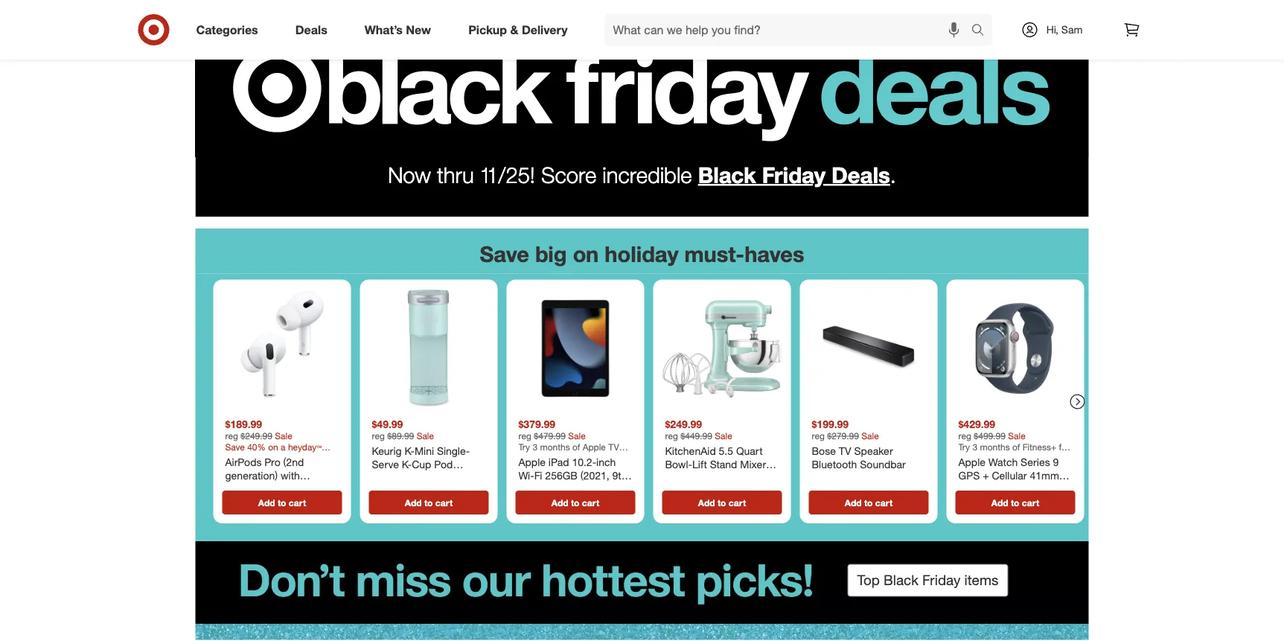 Task type: vqa. For each thing, say whether or not it's contained in the screenshot.
sheet
no



Task type: describe. For each thing, give the bounding box(es) containing it.
3 add to cart button from the left
[[516, 490, 635, 514]]

add to cart button for airpods pro (2nd generation) with magsafe case (usb‑c)
[[222, 490, 342, 514]]

add to cart button for keurig k-mini single- serve k-cup pod coffee maker - oasis
[[369, 490, 489, 514]]

search
[[965, 24, 1000, 38]]

deals link
[[283, 13, 346, 46]]

maker
[[406, 470, 435, 483]]

$379.99
[[519, 417, 556, 430]]

3 to from the left
[[571, 497, 580, 508]]

stand
[[710, 457, 737, 470]]

.
[[890, 161, 896, 188]]

What can we help you find? suggestions appear below search field
[[604, 13, 975, 46]]

sale for $379.99
[[568, 430, 586, 441]]

6 cart from the left
[[1022, 497, 1039, 508]]

$449.99
[[681, 430, 712, 441]]

k- down '$89.99'
[[405, 444, 415, 457]]

6 to from the left
[[1011, 497, 1020, 508]]

2 horizontal spatial -
[[769, 457, 773, 470]]

$199.99 reg $279.99 sale bose tv speaker bluetooth soundbar
[[812, 417, 906, 470]]

to for keurig k-mini single- serve k-cup pod coffee maker - oasis
[[424, 497, 433, 508]]

1 horizontal spatial -
[[702, 470, 706, 483]]

$479.99
[[534, 430, 566, 441]]

pickup & delivery
[[468, 22, 568, 37]]

airpods pro (2nd generation) with magsafe case (usb‑c) image
[[219, 285, 345, 411]]

items
[[965, 571, 999, 589]]

new
[[406, 22, 431, 37]]

magsafe
[[225, 482, 267, 495]]

$49.99
[[372, 417, 403, 430]]

6 add to cart button from the left
[[956, 490, 1075, 514]]

big
[[535, 240, 567, 267]]

$249.99 inside $189.99 reg $249.99 sale
[[241, 430, 272, 441]]

add for airpods pro (2nd generation) with magsafe case (usb‑c)
[[258, 497, 275, 508]]

cup
[[412, 457, 431, 470]]

reg for $189.99
[[225, 430, 238, 441]]

airpods pro (2nd generation) with magsafe case (usb‑c)
[[225, 455, 335, 495]]

now thru 11 /25! score incredible black friday deals .
[[388, 161, 896, 188]]

on
[[573, 240, 599, 267]]

to for bose tv speaker bluetooth soundbar
[[864, 497, 873, 508]]

generation)
[[225, 468, 278, 482]]

pod
[[434, 457, 453, 470]]

mixer
[[740, 457, 766, 470]]

categories link
[[184, 13, 277, 46]]

what's
[[365, 22, 403, 37]]

apple watch series 9 gps + cellular 41mm silver aluminum case with storm blue sport band - m/l image
[[953, 285, 1078, 411]]

sale for $249.99
[[715, 430, 732, 441]]

soundbar
[[860, 457, 906, 470]]

3 cart from the left
[[582, 497, 599, 508]]

0 vertical spatial black
[[698, 161, 756, 188]]

airpods
[[225, 455, 262, 468]]

ksm55
[[665, 470, 699, 483]]

to for airpods pro (2nd generation) with magsafe case (usb‑c)
[[278, 497, 286, 508]]

add to cart for keurig k-mini single- serve k-cup pod coffee maker - oasis
[[405, 497, 453, 508]]

$279.99
[[827, 430, 859, 441]]

holiday
[[605, 240, 679, 267]]

categories
[[196, 22, 258, 37]]

sale for $199.99
[[862, 430, 879, 441]]

lift
[[692, 457, 707, 470]]

&
[[510, 22, 519, 37]]

hi,
[[1047, 23, 1059, 36]]

to for kitchenaid 5.5 quart bowl-lift stand mixer - ksm55 - ice
[[718, 497, 726, 508]]

delivery
[[522, 22, 568, 37]]

reg for $49.99
[[372, 430, 385, 441]]

bluetooth
[[812, 457, 857, 470]]

sale for $49.99
[[417, 430, 434, 441]]

cart for bose tv speaker bluetooth soundbar
[[875, 497, 893, 508]]

bose
[[812, 444, 836, 457]]

oasis
[[445, 470, 471, 483]]

add for keurig k-mini single- serve k-cup pod coffee maker - oasis
[[405, 497, 422, 508]]

add to cart for kitchenaid 5.5 quart bowl-lift stand mixer - ksm55 - ice
[[698, 497, 746, 508]]

(2nd
[[283, 455, 304, 468]]

single-
[[437, 444, 470, 457]]



Task type: locate. For each thing, give the bounding box(es) containing it.
reg inside $429.99 reg $499.99 sale
[[959, 430, 972, 441]]

sale up mini
[[417, 430, 434, 441]]

4 add to cart button from the left
[[662, 490, 782, 514]]

must-
[[685, 240, 745, 267]]

- right mixer
[[769, 457, 773, 470]]

add to cart button for bose tv speaker bluetooth soundbar
[[809, 490, 929, 514]]

sale up (2nd
[[275, 430, 292, 441]]

kitchenaid
[[665, 444, 716, 457]]

tv
[[839, 444, 851, 457]]

sale right $499.99
[[1008, 430, 1026, 441]]

top
[[857, 571, 880, 589]]

top black friday items
[[857, 571, 999, 589]]

reg for $249.99
[[665, 430, 678, 441]]

sale inside $379.99 reg $479.99 sale
[[568, 430, 586, 441]]

reg
[[225, 430, 238, 441], [372, 430, 385, 441], [519, 430, 532, 441], [665, 430, 678, 441], [812, 430, 825, 441], [959, 430, 972, 441]]

sale for $189.99
[[275, 430, 292, 441]]

add to cart down 'soundbar'
[[845, 497, 893, 508]]

search button
[[965, 13, 1000, 49]]

- left ice
[[702, 470, 706, 483]]

4 sale from the left
[[715, 430, 732, 441]]

carousel region
[[195, 229, 1089, 541]]

add down ice
[[698, 497, 715, 508]]

1 cart from the left
[[289, 497, 306, 508]]

reg up keurig
[[372, 430, 385, 441]]

/25!
[[498, 161, 535, 188]]

friday
[[762, 161, 826, 188], [922, 571, 961, 589]]

cart
[[289, 497, 306, 508], [435, 497, 453, 508], [582, 497, 599, 508], [729, 497, 746, 508], [875, 497, 893, 508], [1022, 497, 1039, 508]]

- left oasis
[[438, 470, 442, 483]]

$429.99 reg $499.99 sale
[[959, 417, 1026, 441]]

reg up kitchenaid
[[665, 430, 678, 441]]

1 add to cart button from the left
[[222, 490, 342, 514]]

add for bose tv speaker bluetooth soundbar
[[845, 497, 862, 508]]

1 horizontal spatial friday
[[922, 571, 961, 589]]

reg inside $249.99 reg $449.99 sale kitchenaid 5.5 quart bowl-lift stand mixer - ksm55 - ice
[[665, 430, 678, 441]]

friday inside "button"
[[922, 571, 961, 589]]

mini
[[415, 444, 434, 457]]

add down 'bluetooth'
[[845, 497, 862, 508]]

1 vertical spatial friday
[[922, 571, 961, 589]]

$249.99 up kitchenaid
[[665, 417, 702, 430]]

save big on holiday must-haves
[[480, 240, 804, 267]]

sale right $479.99
[[568, 430, 586, 441]]

add to cart for bose tv speaker bluetooth soundbar
[[845, 497, 893, 508]]

cart for keurig k-mini single- serve k-cup pod coffee maker - oasis
[[435, 497, 453, 508]]

add to cart button down with
[[222, 490, 342, 514]]

add to cart down ice
[[698, 497, 746, 508]]

reg for $379.99
[[519, 430, 532, 441]]

5 add to cart from the left
[[845, 497, 893, 508]]

add to cart down $479.99
[[552, 497, 599, 508]]

sale inside $49.99 reg $89.99 sale keurig k-mini single- serve k-cup pod coffee maker - oasis
[[417, 430, 434, 441]]

reg for $199.99
[[812, 430, 825, 441]]

deals inside deals link
[[295, 22, 327, 37]]

thru
[[437, 161, 474, 188]]

5 cart from the left
[[875, 497, 893, 508]]

reg inside $199.99 reg $279.99 sale bose tv speaker bluetooth soundbar
[[812, 430, 825, 441]]

quart
[[736, 444, 763, 457]]

1 sale from the left
[[275, 430, 292, 441]]

$189.99
[[225, 417, 262, 430]]

2 add to cart button from the left
[[369, 490, 489, 514]]

top black friday items link
[[195, 541, 1089, 640]]

reg up airpods
[[225, 430, 238, 441]]

add to cart button down $479.99
[[516, 490, 635, 514]]

$199.99
[[812, 417, 849, 430]]

0 vertical spatial friday
[[762, 161, 826, 188]]

keurig k-mini single-serve k-cup pod coffee maker - oasis image
[[366, 285, 492, 411]]

2 add from the left
[[405, 497, 422, 508]]

ice
[[709, 470, 723, 483]]

5 add from the left
[[845, 497, 862, 508]]

5 add to cart button from the left
[[809, 490, 929, 514]]

save
[[480, 240, 529, 267]]

add
[[258, 497, 275, 508], [405, 497, 422, 508], [552, 497, 568, 508], [698, 497, 715, 508], [845, 497, 862, 508], [992, 497, 1008, 508]]

sale up "speaker"
[[862, 430, 879, 441]]

3 add from the left
[[552, 497, 568, 508]]

add to cart button
[[222, 490, 342, 514], [369, 490, 489, 514], [516, 490, 635, 514], [662, 490, 782, 514], [809, 490, 929, 514], [956, 490, 1075, 514]]

3 sale from the left
[[568, 430, 586, 441]]

reg inside $189.99 reg $249.99 sale
[[225, 430, 238, 441]]

deals
[[295, 22, 327, 37], [832, 161, 890, 188]]

add to cart down maker
[[405, 497, 453, 508]]

pickup
[[468, 22, 507, 37]]

3 reg from the left
[[519, 430, 532, 441]]

2 sale from the left
[[417, 430, 434, 441]]

$249.99 reg $449.99 sale kitchenaid 5.5 quart bowl-lift stand mixer - ksm55 - ice
[[665, 417, 773, 483]]

what's new
[[365, 22, 431, 37]]

6 add to cart from the left
[[992, 497, 1039, 508]]

pro
[[265, 455, 280, 468]]

$429.99
[[959, 417, 996, 430]]

cart for airpods pro (2nd generation) with magsafe case (usb‑c)
[[289, 497, 306, 508]]

$379.99 reg $479.99 sale
[[519, 417, 586, 441]]

1 to from the left
[[278, 497, 286, 508]]

this week only it's on! target black friday deals image
[[195, 0, 1089, 157]]

black inside "button"
[[884, 571, 919, 589]]

haves
[[745, 240, 804, 267]]

6 reg from the left
[[959, 430, 972, 441]]

11
[[480, 161, 498, 188]]

sale inside $199.99 reg $279.99 sale bose tv speaker bluetooth soundbar
[[862, 430, 879, 441]]

(usb‑c)
[[297, 482, 335, 495]]

case
[[270, 482, 294, 495]]

add to cart down case
[[258, 497, 306, 508]]

don't miss our hottest picks! image
[[195, 541, 1089, 640]]

with
[[281, 468, 300, 482]]

4 cart from the left
[[729, 497, 746, 508]]

sale inside $189.99 reg $249.99 sale
[[275, 430, 292, 441]]

add down maker
[[405, 497, 422, 508]]

apple ipad 10.2-inch wi-fi 256gb (2021, 9th generation) - space gray image
[[513, 285, 638, 411]]

sale up 5.5
[[715, 430, 732, 441]]

add to cart
[[258, 497, 306, 508], [405, 497, 453, 508], [552, 497, 599, 508], [698, 497, 746, 508], [845, 497, 893, 508], [992, 497, 1039, 508]]

1 horizontal spatial black
[[884, 571, 919, 589]]

kitchenaid 5.5 quart bowl-lift stand mixer - ksm55 - ice image
[[659, 285, 785, 411]]

4 reg from the left
[[665, 430, 678, 441]]

0 horizontal spatial black
[[698, 161, 756, 188]]

what's new link
[[352, 13, 450, 46]]

add for kitchenaid 5.5 quart bowl-lift stand mixer - ksm55 - ice
[[698, 497, 715, 508]]

6 add from the left
[[992, 497, 1008, 508]]

$249.99 up airpods
[[241, 430, 272, 441]]

5 to from the left
[[864, 497, 873, 508]]

1 horizontal spatial $249.99
[[665, 417, 702, 430]]

sale inside $429.99 reg $499.99 sale
[[1008, 430, 1026, 441]]

4 to from the left
[[718, 497, 726, 508]]

reg inside $49.99 reg $89.99 sale keurig k-mini single- serve k-cup pod coffee maker - oasis
[[372, 430, 385, 441]]

reg left $499.99
[[959, 430, 972, 441]]

0 horizontal spatial friday
[[762, 161, 826, 188]]

add to cart for airpods pro (2nd generation) with magsafe case (usb‑c)
[[258, 497, 306, 508]]

add to cart button down ice
[[662, 490, 782, 514]]

$249.99 inside $249.99 reg $449.99 sale kitchenaid 5.5 quart bowl-lift stand mixer - ksm55 - ice
[[665, 417, 702, 430]]

reg left $479.99
[[519, 430, 532, 441]]

to
[[278, 497, 286, 508], [424, 497, 433, 508], [571, 497, 580, 508], [718, 497, 726, 508], [864, 497, 873, 508], [1011, 497, 1020, 508]]

3 add to cart from the left
[[552, 497, 599, 508]]

add to cart button down maker
[[369, 490, 489, 514]]

speaker
[[854, 444, 893, 457]]

$249.99
[[665, 417, 702, 430], [241, 430, 272, 441]]

score
[[541, 161, 596, 188]]

0 horizontal spatial $249.99
[[241, 430, 272, 441]]

sale inside $249.99 reg $449.99 sale kitchenaid 5.5 quart bowl-lift stand mixer - ksm55 - ice
[[715, 430, 732, 441]]

5 reg from the left
[[812, 430, 825, 441]]

2 to from the left
[[424, 497, 433, 508]]

sam
[[1062, 23, 1083, 36]]

1 add to cart from the left
[[258, 497, 306, 508]]

0 horizontal spatial -
[[438, 470, 442, 483]]

coffee
[[372, 470, 403, 483]]

add down case
[[258, 497, 275, 508]]

- inside $49.99 reg $89.99 sale keurig k-mini single- serve k-cup pod coffee maker - oasis
[[438, 470, 442, 483]]

2 add to cart from the left
[[405, 497, 453, 508]]

hi, sam
[[1047, 23, 1083, 36]]

$189.99 reg $249.99 sale
[[225, 417, 292, 441]]

1 vertical spatial deals
[[832, 161, 890, 188]]

1 vertical spatial black
[[884, 571, 919, 589]]

reg inside $379.99 reg $479.99 sale
[[519, 430, 532, 441]]

6 sale from the left
[[1008, 430, 1026, 441]]

sale for $429.99
[[1008, 430, 1026, 441]]

0 vertical spatial deals
[[295, 22, 327, 37]]

top black friday items button
[[848, 564, 1008, 597]]

$49.99 reg $89.99 sale keurig k-mini single- serve k-cup pod coffee maker - oasis
[[372, 417, 471, 483]]

5 sale from the left
[[862, 430, 879, 441]]

add to cart down $499.99
[[992, 497, 1039, 508]]

5.5
[[719, 444, 733, 457]]

add down $499.99
[[992, 497, 1008, 508]]

1 horizontal spatial deals
[[832, 161, 890, 188]]

2 reg from the left
[[372, 430, 385, 441]]

black
[[698, 161, 756, 188], [884, 571, 919, 589]]

cart for kitchenaid 5.5 quart bowl-lift stand mixer - ksm55 - ice
[[729, 497, 746, 508]]

1 reg from the left
[[225, 430, 238, 441]]

-
[[769, 457, 773, 470], [438, 470, 442, 483], [702, 470, 706, 483]]

$499.99
[[974, 430, 1006, 441]]

reg up bose
[[812, 430, 825, 441]]

incredible
[[603, 161, 692, 188]]

1 add from the left
[[258, 497, 275, 508]]

add down $479.99
[[552, 497, 568, 508]]

k-
[[405, 444, 415, 457], [402, 457, 412, 470]]

bowl-
[[665, 457, 692, 470]]

add to cart button down $499.99
[[956, 490, 1075, 514]]

now
[[388, 161, 431, 188]]

k- right serve
[[402, 457, 412, 470]]

keurig
[[372, 444, 402, 457]]

4 add to cart from the left
[[698, 497, 746, 508]]

4 add from the left
[[698, 497, 715, 508]]

add to cart button for kitchenaid 5.5 quart bowl-lift stand mixer - ksm55 - ice
[[662, 490, 782, 514]]

reg for $429.99
[[959, 430, 972, 441]]

2 cart from the left
[[435, 497, 453, 508]]

pickup & delivery link
[[456, 13, 586, 46]]

0 horizontal spatial deals
[[295, 22, 327, 37]]

sale
[[275, 430, 292, 441], [417, 430, 434, 441], [568, 430, 586, 441], [715, 430, 732, 441], [862, 430, 879, 441], [1008, 430, 1026, 441]]

bose tv speaker bluetooth soundbar image
[[806, 285, 932, 411]]

add to cart button down 'soundbar'
[[809, 490, 929, 514]]

serve
[[372, 457, 399, 470]]

$89.99
[[387, 430, 414, 441]]



